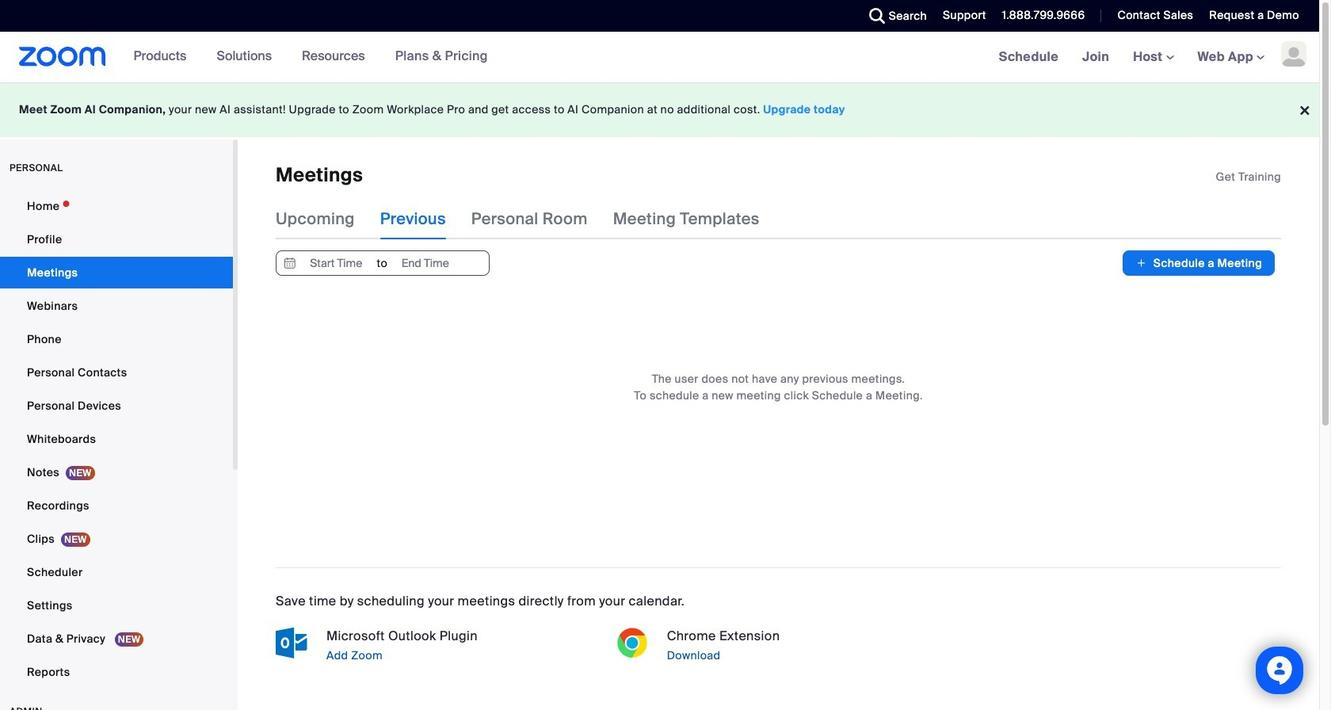 Task type: locate. For each thing, give the bounding box(es) containing it.
profile picture image
[[1282, 41, 1307, 67]]

footer
[[0, 82, 1320, 137]]

meetings navigation
[[987, 32, 1320, 83]]

Date Range Picker Start field
[[300, 252, 373, 275]]

application
[[1216, 169, 1282, 185]]

personal menu menu
[[0, 190, 233, 690]]

banner
[[0, 32, 1320, 83]]



Task type: describe. For each thing, give the bounding box(es) containing it.
zoom logo image
[[19, 47, 106, 67]]

tabs of meeting tab list
[[276, 198, 785, 240]]

add image
[[1136, 256, 1148, 271]]

Date Range Picker End field
[[389, 252, 462, 275]]

product information navigation
[[106, 32, 500, 82]]

date image
[[281, 252, 300, 275]]



Task type: vqa. For each thing, say whether or not it's contained in the screenshot.
Personal Menu menu
yes



